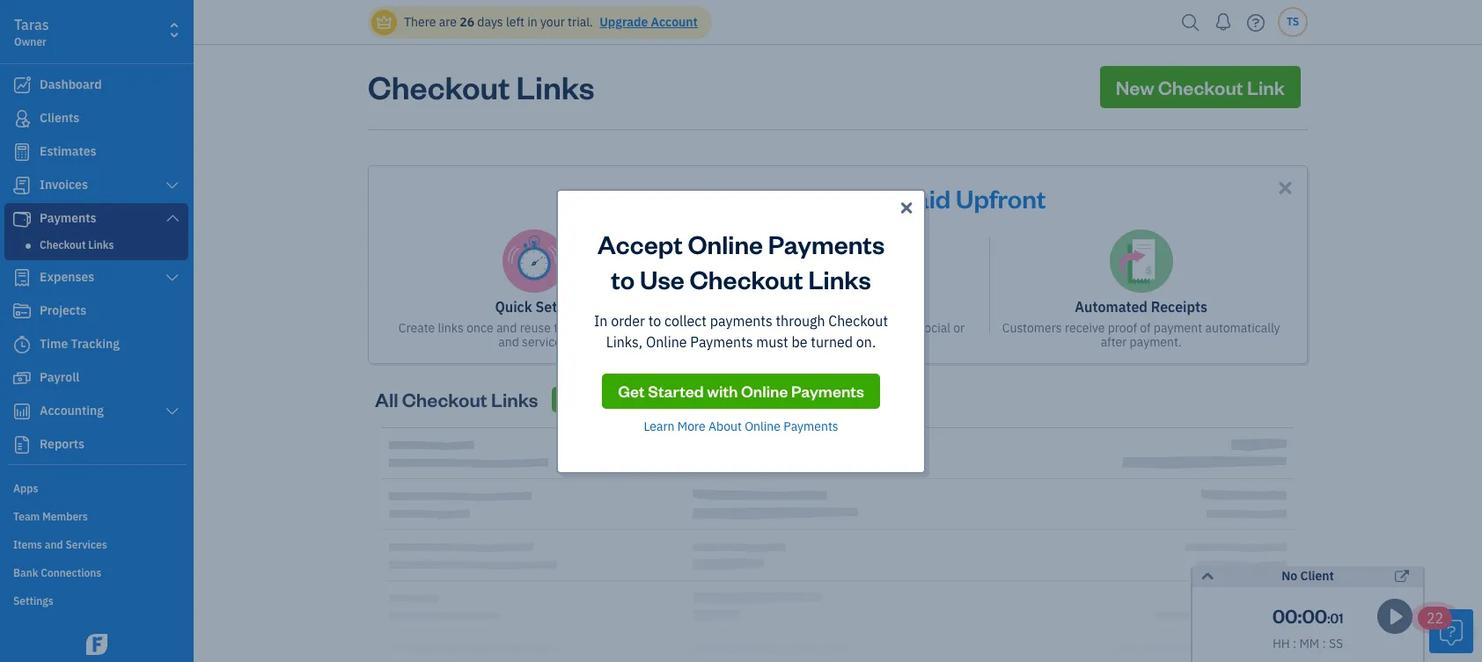 Task type: describe. For each thing, give the bounding box(es) containing it.
26
[[460, 14, 474, 30]]

and up expand reach image
[[802, 181, 846, 215]]

links inside post checkout links on your website, social or share by email.
[[793, 320, 822, 336]]

days
[[477, 14, 503, 30]]

priced
[[602, 320, 637, 336]]

estimate image
[[11, 143, 33, 161]]

about
[[709, 419, 742, 434]]

00 : 00 : 01 hh : mm : ss
[[1272, 604, 1343, 652]]

checkout inside in order to collect payments through checkout links, online payments must be turned on.
[[829, 312, 888, 330]]

links
[[438, 320, 464, 336]]

for
[[554, 320, 569, 336]]

checkout inside post checkout links on your website, social or share by email.
[[738, 320, 790, 336]]

checkout links
[[368, 66, 595, 107]]

through
[[776, 312, 825, 330]]

new checkout link button
[[1100, 66, 1301, 108]]

there are 26 days left in your trial. upgrade account
[[404, 14, 698, 30]]

anywhere
[[678, 181, 797, 215]]

create new checkout link image
[[558, 389, 574, 411]]

after
[[1101, 334, 1127, 350]]

settings image
[[13, 594, 188, 608]]

learn more about online payments link
[[644, 419, 838, 434]]

chevron large down image
[[164, 405, 180, 419]]

proof
[[1108, 320, 1137, 336]]

more
[[678, 419, 706, 434]]

trial.
[[568, 14, 593, 30]]

payments down get started with online payments link
[[784, 419, 838, 434]]

online inside get started with online payments link
[[741, 381, 788, 401]]

upgrade
[[600, 14, 648, 30]]

links inside "accept online payments to use checkout links"
[[808, 262, 871, 295]]

by
[[797, 334, 810, 350]]

more
[[884, 334, 913, 350]]

dashboard image
[[11, 77, 33, 94]]

: up ss
[[1328, 611, 1330, 628]]

dialog containing accept online payments
[[0, 168, 1482, 495]]

online inside "accept online payments to use checkout links"
[[688, 227, 763, 260]]

order
[[611, 312, 645, 330]]

: up mm
[[1298, 604, 1302, 628]]

all
[[375, 387, 398, 412]]

automated receipts customers receive proof of payment automatically after payment.
[[1002, 298, 1280, 350]]

project image
[[11, 303, 33, 320]]

quick setup create links once and reuse for fixed priced items and services.
[[398, 298, 671, 350]]

there
[[404, 14, 436, 30]]

hh
[[1273, 636, 1290, 652]]

or
[[953, 320, 965, 336]]

in
[[527, 14, 537, 30]]

automatically
[[1205, 320, 1280, 336]]

ss
[[1329, 636, 1343, 652]]

new checkout link
[[1116, 75, 1285, 99]]

fixed
[[572, 320, 599, 336]]

reuse
[[520, 320, 551, 336]]

2 00 from the left
[[1302, 604, 1328, 628]]

money image
[[11, 370, 33, 387]]

receive
[[1065, 320, 1105, 336]]

started
[[648, 381, 704, 401]]

expand timer details image
[[1200, 567, 1216, 588]]

reach
[[844, 298, 884, 316]]

account
[[651, 14, 698, 30]]

taras
[[14, 16, 49, 33]]

payments inside "accept online payments to use checkout links"
[[768, 227, 885, 260]]

: left ss
[[1322, 636, 1326, 652]]

0 horizontal spatial your
[[540, 14, 565, 30]]

expand reach
[[791, 298, 884, 316]]

links,
[[606, 333, 643, 351]]

payments down email.
[[791, 381, 864, 401]]

close image
[[897, 198, 916, 219]]

expand
[[791, 298, 841, 316]]

social
[[918, 320, 951, 336]]

payments inside in order to collect payments through checkout links, online payments must be turned on.
[[690, 333, 753, 351]]

create
[[398, 320, 435, 336]]

to inside in order to collect payments through checkout links, online payments must be turned on.
[[648, 312, 661, 330]]

with
[[707, 381, 738, 401]]

website,
[[869, 320, 916, 336]]

left
[[506, 14, 524, 30]]

chevron large down image for expense icon
[[164, 271, 180, 285]]

client image
[[11, 110, 33, 128]]

learn more
[[850, 334, 913, 350]]

online inside in order to collect payments through checkout links, online payments must be turned on.
[[646, 333, 687, 351]]

links down there are 26 days left in your trial. upgrade account
[[516, 66, 595, 107]]

taras owner
[[14, 16, 49, 48]]

checkout inside "accept online payments to use checkout links"
[[690, 262, 803, 295]]

1 horizontal spatial get
[[851, 181, 894, 215]]

accept
[[597, 227, 683, 260]]

in
[[594, 312, 608, 330]]

learn more about online payments
[[644, 419, 838, 434]]

payment
[[1154, 320, 1202, 336]]

upfront
[[956, 181, 1046, 215]]

must
[[756, 333, 788, 351]]

close image
[[1275, 178, 1296, 198]]



Task type: vqa. For each thing, say whether or not it's contained in the screenshot.
through on the top of the page
yes



Task type: locate. For each thing, give the bounding box(es) containing it.
learn for learn more about online payments
[[644, 419, 675, 434]]

0 vertical spatial learn
[[850, 334, 881, 350]]

online
[[688, 227, 763, 260], [646, 333, 687, 351], [741, 381, 788, 401], [745, 419, 781, 434]]

links
[[516, 66, 595, 107], [808, 262, 871, 295], [793, 320, 822, 336], [491, 387, 538, 412]]

client
[[1300, 569, 1334, 584]]

mm
[[1300, 636, 1320, 652]]

timer image
[[11, 336, 33, 354]]

crown image
[[375, 13, 393, 31]]

dialog
[[0, 168, 1482, 495]]

items and services image
[[13, 538, 188, 552]]

your inside post checkout links on your website, social or share by email.
[[842, 320, 866, 336]]

links up expand reach
[[808, 262, 871, 295]]

and left the reuse
[[498, 334, 519, 350]]

checkout
[[368, 66, 510, 107], [1158, 75, 1243, 99], [690, 262, 803, 295], [829, 312, 888, 330], [738, 320, 790, 336], [402, 387, 487, 412]]

0 vertical spatial your
[[540, 14, 565, 30]]

post checkout links on your website, social or share by email.
[[711, 320, 965, 350]]

1 vertical spatial chevron large down image
[[164, 211, 180, 225]]

to
[[611, 262, 635, 295], [648, 312, 661, 330]]

receipts
[[1151, 298, 1208, 316]]

owner
[[14, 35, 47, 48]]

once
[[467, 320, 493, 336]]

automated receipts image
[[1110, 230, 1173, 293]]

1 00 from the left
[[1272, 604, 1298, 628]]

1 vertical spatial to
[[648, 312, 661, 330]]

to inside "accept online payments to use checkout links"
[[611, 262, 635, 295]]

learn left 'more'
[[644, 419, 675, 434]]

payments
[[768, 227, 885, 260], [690, 333, 753, 351], [791, 381, 864, 401], [784, 419, 838, 434]]

1 chevron large down image from the top
[[164, 179, 180, 193]]

online down anywhere
[[688, 227, 763, 260]]

0 vertical spatial to
[[611, 262, 635, 295]]

: right hh
[[1293, 636, 1297, 652]]

freshbooks image
[[83, 635, 111, 656]]

chart image
[[11, 403, 33, 421]]

sell
[[630, 181, 673, 215]]

00 up hh
[[1272, 604, 1298, 628]]

resume timer image
[[1384, 607, 1408, 628]]

chevron large down image for invoice image
[[164, 179, 180, 193]]

setup
[[536, 298, 574, 316]]

chevron large down image
[[164, 179, 180, 193], [164, 211, 180, 225], [164, 271, 180, 285]]

on
[[825, 320, 839, 336]]

share
[[763, 334, 794, 350]]

turned
[[811, 333, 853, 351]]

collect
[[664, 312, 707, 330]]

1 vertical spatial learn
[[644, 419, 675, 434]]

payment image
[[11, 210, 33, 228]]

links down "expand"
[[793, 320, 822, 336]]

chevron large down image for payment icon
[[164, 211, 180, 225]]

get
[[851, 181, 894, 215], [618, 381, 645, 401]]

link
[[1247, 75, 1285, 99]]

3 chevron large down image from the top
[[164, 271, 180, 285]]

open in new window image
[[1395, 567, 1409, 588]]

paid
[[899, 181, 951, 215]]

items
[[640, 320, 671, 336]]

sell anywhere and get paid upfront
[[630, 181, 1046, 215]]

0 horizontal spatial 00
[[1272, 604, 1298, 628]]

checkout inside button
[[1158, 75, 1243, 99]]

0 vertical spatial get
[[851, 181, 894, 215]]

bank connections image
[[13, 566, 188, 580]]

be
[[792, 333, 808, 351]]

01
[[1330, 611, 1343, 628]]

no
[[1282, 569, 1298, 584]]

learn inside dialog
[[644, 419, 675, 434]]

0 horizontal spatial to
[[611, 262, 635, 295]]

invoice image
[[11, 177, 33, 195]]

1 vertical spatial get
[[618, 381, 645, 401]]

to down accept at the top left of the page
[[611, 262, 635, 295]]

quick setup image
[[503, 230, 566, 293]]

no client
[[1282, 569, 1334, 584]]

all checkout links
[[375, 387, 538, 412]]

1 horizontal spatial to
[[648, 312, 661, 330]]

0 vertical spatial chevron large down image
[[164, 179, 180, 193]]

learn left more
[[850, 334, 881, 350]]

upgrade account link
[[596, 14, 698, 30]]

on.
[[856, 333, 876, 351]]

quick
[[495, 298, 532, 316]]

payment.
[[1130, 334, 1182, 350]]

report image
[[11, 437, 33, 454]]

expense image
[[11, 269, 33, 287]]

accept online payments to use checkout links
[[597, 227, 885, 295]]

:
[[1298, 604, 1302, 628], [1328, 611, 1330, 628], [1293, 636, 1297, 652], [1322, 636, 1326, 652]]

0 horizontal spatial get
[[618, 381, 645, 401]]

online down collect
[[646, 333, 687, 351]]

learn
[[850, 334, 881, 350], [644, 419, 675, 434]]

use
[[640, 262, 685, 295]]

your right on
[[842, 320, 866, 336]]

1 horizontal spatial learn
[[850, 334, 881, 350]]

online right about
[[745, 419, 781, 434]]

post
[[711, 320, 735, 336]]

1 vertical spatial your
[[842, 320, 866, 336]]

customers
[[1002, 320, 1062, 336]]

your
[[540, 14, 565, 30], [842, 320, 866, 336]]

expand reach image
[[806, 230, 870, 293]]

of
[[1140, 320, 1151, 336]]

learn for learn more
[[850, 334, 881, 350]]

get started with online payments link
[[602, 374, 880, 409]]

services.
[[522, 334, 571, 350]]

get left started
[[618, 381, 645, 401]]

links left 'create new checkout link' icon
[[491, 387, 538, 412]]

0 horizontal spatial learn
[[644, 419, 675, 434]]

your right in
[[540, 14, 565, 30]]

go to help image
[[1242, 9, 1270, 36]]

2 chevron large down image from the top
[[164, 211, 180, 225]]

team members image
[[13, 510, 188, 524]]

new
[[1116, 75, 1154, 99]]

payments down sell anywhere and get paid upfront
[[768, 227, 885, 260]]

and
[[802, 181, 846, 215], [496, 320, 517, 336], [498, 334, 519, 350]]

payments down payments
[[690, 333, 753, 351]]

get started with online payments
[[618, 381, 864, 401]]

payments
[[710, 312, 773, 330]]

are
[[439, 14, 457, 30]]

and down quick
[[496, 320, 517, 336]]

get left close image
[[851, 181, 894, 215]]

search image
[[1177, 9, 1205, 36]]

in order to collect payments through checkout links, online payments must be turned on.
[[594, 312, 888, 351]]

00 left 01
[[1302, 604, 1328, 628]]

1 horizontal spatial 00
[[1302, 604, 1328, 628]]

email.
[[813, 334, 847, 350]]

main element
[[0, 0, 238, 663]]

online right 'with'
[[741, 381, 788, 401]]

1 horizontal spatial your
[[842, 320, 866, 336]]

apps image
[[13, 481, 188, 496]]

2 vertical spatial chevron large down image
[[164, 271, 180, 285]]

00
[[1272, 604, 1298, 628], [1302, 604, 1328, 628]]

to right order
[[648, 312, 661, 330]]

automated
[[1075, 298, 1148, 316]]



